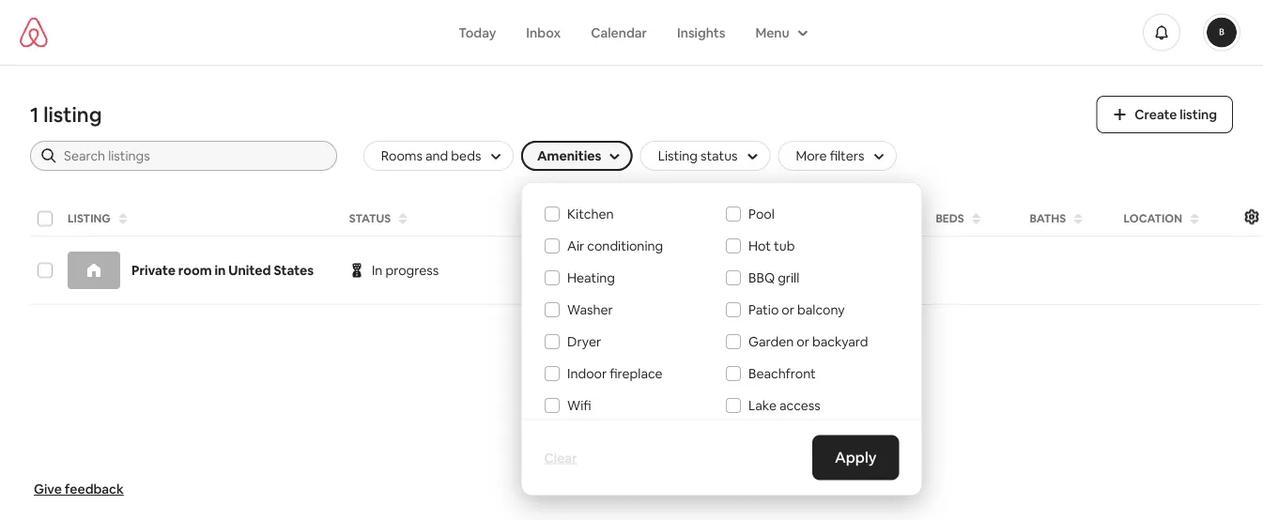 Task type: locate. For each thing, give the bounding box(es) containing it.
in
[[215, 262, 226, 279]]

give
[[34, 481, 62, 498]]

access
[[779, 397, 820, 414]]

apply
[[835, 448, 877, 467]]

status button
[[344, 206, 528, 232]]

grill
[[777, 269, 799, 286]]

listing right 1
[[43, 101, 102, 128]]

hot tub
[[748, 237, 794, 254]]

calendar link
[[576, 15, 662, 50]]

clear button
[[537, 442, 585, 474]]

menu
[[755, 24, 790, 41]]

amenities
[[537, 147, 601, 164]]

or right the garden at the right bottom
[[796, 333, 809, 350]]

give feedback
[[34, 481, 124, 498]]

beds
[[936, 211, 964, 226]]

status
[[349, 211, 391, 226]]

or
[[781, 301, 794, 318], [796, 333, 809, 350]]

kitchen
[[567, 205, 613, 222]]

conditioning
[[587, 237, 663, 254]]

create
[[1135, 106, 1177, 123]]

1 horizontal spatial listing
[[1180, 106, 1217, 123]]

calendar
[[591, 24, 647, 41]]

dryer
[[567, 333, 601, 350]]

listing button
[[62, 206, 340, 232]]

balcony
[[797, 301, 844, 318]]

1 listing
[[30, 101, 102, 128]]

or for backyard
[[796, 333, 809, 350]]

listing
[[43, 101, 102, 128], [1180, 106, 1217, 123]]

0 vertical spatial or
[[781, 301, 794, 318]]

1 horizontal spatial or
[[796, 333, 809, 350]]

0 horizontal spatial or
[[781, 301, 794, 318]]

insights link
[[662, 15, 740, 50]]

listing
[[68, 211, 111, 226]]

1 vertical spatial or
[[796, 333, 809, 350]]

air conditioning
[[567, 237, 663, 254]]

pool
[[748, 205, 774, 222]]

today link
[[443, 15, 511, 50]]

backyard
[[812, 333, 868, 350]]

menu button
[[740, 15, 820, 50]]

inbox link
[[511, 15, 576, 50]]

heating
[[567, 269, 615, 286]]

listing for create listing
[[1180, 106, 1217, 123]]

or right patio
[[781, 301, 794, 318]]

private room in united states
[[131, 262, 314, 279]]

listing right create
[[1180, 106, 1217, 123]]

instant
[[725, 211, 773, 226]]

0 horizontal spatial listing
[[43, 101, 102, 128]]

washer
[[567, 301, 613, 318]]

states
[[274, 262, 314, 279]]

create listing link
[[1096, 96, 1233, 133]]



Task type: vqa. For each thing, say whether or not it's contained in the screenshot.
next adventure
no



Task type: describe. For each thing, give the bounding box(es) containing it.
tub
[[773, 237, 794, 254]]

instant book button
[[719, 206, 831, 232]]

baths
[[1030, 211, 1066, 226]]

garden
[[748, 333, 793, 350]]

air
[[567, 237, 584, 254]]

beds button
[[930, 206, 1020, 232]]

off
[[748, 262, 767, 279]]

apply button
[[812, 435, 899, 480]]

clear
[[544, 449, 577, 466]]

finish link
[[537, 254, 602, 286]]

fireplace
[[609, 365, 662, 382]]

today
[[458, 24, 496, 41]]

location
[[1124, 211, 1182, 226]]

main navigation menu image
[[1207, 17, 1237, 47]]

finish
[[552, 262, 587, 279]]

or for balcony
[[781, 301, 794, 318]]

room
[[178, 262, 212, 279]]

private
[[131, 262, 176, 279]]

garden or backyard
[[748, 333, 868, 350]]

inbox
[[526, 24, 561, 41]]

hot
[[748, 237, 771, 254]]

baths button
[[1024, 206, 1114, 232]]

instant book
[[725, 211, 808, 226]]

united
[[228, 262, 271, 279]]

in progress
[[372, 262, 439, 279]]

patio
[[748, 301, 778, 318]]

progress
[[385, 262, 439, 279]]

bbq
[[748, 269, 774, 286]]

beachfront
[[748, 365, 815, 382]]

1 listing heading
[[30, 101, 1074, 128]]

feedback
[[65, 481, 124, 498]]

patio or balcony
[[748, 301, 844, 318]]

location button
[[1118, 206, 1263, 232]]

indoor
[[567, 365, 606, 382]]

lake
[[748, 397, 776, 414]]

create listing
[[1135, 106, 1217, 123]]

insights
[[677, 24, 725, 41]]

wifi
[[567, 397, 591, 414]]

in
[[372, 262, 383, 279]]

amenities button
[[521, 141, 632, 171]]

1
[[30, 101, 39, 128]]

apply dialog
[[521, 182, 922, 496]]

lake access
[[748, 397, 820, 414]]

Search text field
[[64, 146, 324, 165]]

instant book off image
[[725, 263, 740, 278]]

book
[[775, 211, 808, 226]]

listing for 1 listing
[[43, 101, 102, 128]]

give feedback button
[[26, 473, 131, 505]]

bbq grill
[[748, 269, 799, 286]]

indoor fireplace
[[567, 365, 662, 382]]



